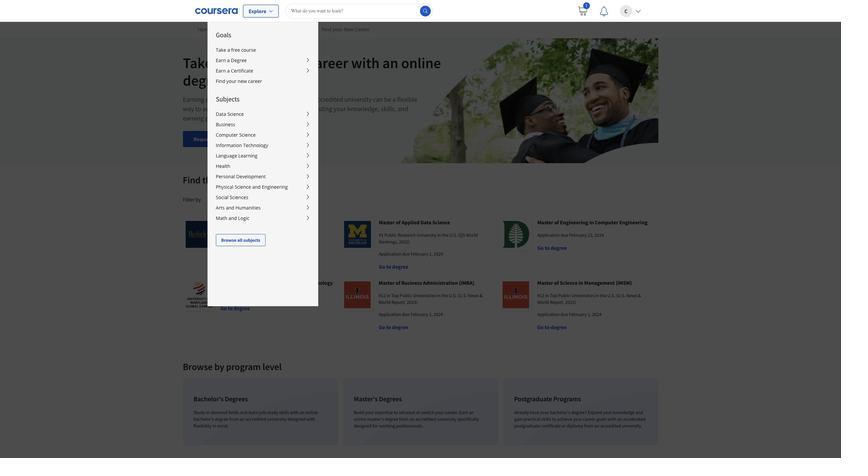 Task type: describe. For each thing, give the bounding box(es) containing it.
find for find your new career
[[216, 78, 225, 84]]

1, for data
[[429, 251, 433, 257]]

1 horizontal spatial business
[[401, 279, 422, 286]]

working
[[379, 423, 395, 429]]

advance
[[399, 409, 415, 415]]

with inside take charge of your career with an online degree
[[351, 54, 380, 72]]

your inside take charge of your career with an online degree
[[276, 54, 305, 72]]

administration
[[423, 279, 458, 286]]

your right have
[[540, 409, 549, 415]]

new
[[344, 26, 354, 33]]

browse all subjects
[[221, 237, 260, 243]]

diploma
[[567, 423, 583, 429]]

goals
[[596, 416, 607, 422]]

february for master of applied data science
[[411, 251, 428, 257]]

for inside the build your expertise to advance or switch your career. earn an online master's degree from an accredited university specifically designed for working professionals.
[[373, 423, 378, 429]]

degree inside study in-demand fields and learn job-ready skills with an online bachelor's degree from an accredited university designed with flexibility in mind.
[[215, 416, 228, 422]]

my learning
[[227, 26, 254, 33]]

health
[[216, 163, 230, 169]]

1 vertical spatial data
[[421, 219, 431, 226]]

2024 right 23,
[[595, 232, 604, 238]]

to inside already have your bachelor's degree? expand your knowledge and gain practical skills to achieve your career goals with an accelerated postgraduate certificate or diploma from an accredited university.
[[552, 416, 556, 422]]

earn a certificate button
[[208, 65, 318, 76]]

social
[[216, 194, 229, 200]]

study in-demand fields and learn job-ready skills with an online bachelor's degree from an accredited university designed with flexibility in mind.
[[194, 409, 318, 429]]

logic
[[238, 215, 249, 221]]

(imba)
[[459, 279, 474, 286]]

bachelor's degrees
[[194, 395, 248, 403]]

career.
[[445, 409, 458, 415]]

program
[[226, 361, 261, 373]]

and inside already have your bachelor's degree? expand your knowledge and gain practical skills to achieve your career goals with an accelerated postgraduate certificate or diploma from an accredited university.
[[636, 409, 643, 415]]

potential.
[[205, 114, 232, 122]]

#1 public research university in the u.s. (qs world rankings, 2022)
[[379, 232, 478, 245]]

personal development
[[216, 173, 266, 180]]

earning a bachelor's or master's online from an accredited university can be a flexible way to acquire an important credential while boosting your knowledge, skills, and earning potential.
[[183, 95, 417, 122]]

the down management
[[600, 292, 607, 299]]

switch
[[421, 409, 434, 415]]

bachelor's inside earning a bachelor's or master's online from an accredited university can be a flexible way to acquire an important credential while boosting your knowledge, skills, and earning potential.
[[210, 95, 239, 103]]

and left logic
[[228, 215, 237, 221]]

the left personal
[[202, 174, 216, 186]]

your up goals
[[603, 409, 612, 415]]

find for find your new career
[[322, 26, 331, 33]]

physical science and engineering button
[[208, 182, 318, 192]]

due for master of science in management (imsm)
[[561, 311, 568, 317]]

skills,
[[381, 104, 396, 113]]

professionals.
[[396, 423, 423, 429]]

online inside take charge of your career with an online degree
[[401, 54, 441, 72]]

degrees for master's degrees
[[379, 395, 402, 403]]

goals
[[216, 31, 231, 39]]

find your new career link
[[208, 76, 318, 86]]

in-
[[206, 409, 211, 415]]

due for master of business administration (imba)
[[402, 311, 410, 317]]

business inside business dropdown button
[[216, 121, 235, 128]]

new
[[238, 78, 247, 84]]

already
[[514, 409, 529, 415]]

top for business
[[391, 292, 399, 299]]

take a free course link
[[208, 45, 318, 55]]

arts and humanities button
[[208, 202, 318, 213]]

or inside earning a bachelor's or master's online from an accredited university can be a flexible way to acquire an important credential while boosting your knowledge, skills, and earning potential.
[[240, 95, 246, 103]]

or inside the build your expertise to advance or switch your career. earn an online master's degree from an accredited university specifically designed for working professionals.
[[416, 409, 420, 415]]

find your new career link
[[319, 22, 372, 37]]

career inside find your new career link
[[248, 78, 262, 84]]

february for master of business administration (imba)
[[411, 311, 428, 317]]

report, for business
[[391, 299, 406, 305]]

your inside earning a bachelor's or master's online from an accredited university can be a flexible way to acquire an important credential while boosting your knowledge, skills, and earning potential.
[[333, 104, 346, 113]]

development
[[236, 173, 266, 180]]

(imsm)
[[616, 279, 632, 286]]

sciences
[[230, 194, 248, 200]]

find for find the right degree for you
[[183, 174, 201, 186]]

news for master of science in management (imsm)
[[626, 292, 637, 299]]

report, for science
[[550, 299, 564, 305]]

filter by
[[183, 196, 201, 203]]

public for master of business administration (imba)
[[400, 292, 412, 299]]

master of business administration (imba)
[[379, 279, 474, 286]]

and inside popup button
[[226, 205, 234, 211]]

my
[[227, 26, 234, 33]]

online inside study in-demand fields and learn job-ready skills with an online bachelor's degree from an accredited university designed with flexibility in mind.
[[305, 409, 318, 415]]

2024 right 8,
[[275, 232, 285, 238]]

coursera image
[[195, 6, 238, 16]]

charge
[[215, 54, 258, 72]]

dartmouth college image
[[500, 218, 532, 251]]

your down degree? at the right bottom of the page
[[573, 416, 582, 422]]

science up information technology
[[239, 132, 256, 138]]

programs
[[553, 395, 581, 403]]

shopping cart: 1 item element
[[577, 2, 590, 16]]

(qs
[[458, 232, 465, 238]]

university of california, berkeley image
[[183, 218, 215, 251]]

language
[[216, 152, 237, 159]]

build
[[354, 409, 364, 415]]

university for bachelor's degrees
[[267, 416, 286, 422]]

postgraduate
[[514, 423, 540, 429]]

public for master of science in management (imsm)
[[558, 292, 571, 299]]

master of advanced study in engineering
[[220, 219, 315, 226]]

gain
[[514, 416, 523, 422]]

designed inside study in-demand fields and learn job-ready skills with an online bachelor's degree from an accredited university designed with flexibility in mind.
[[287, 416, 305, 422]]

earn a certificate
[[216, 67, 253, 74]]

university
[[417, 232, 436, 238]]

social sciences button
[[208, 192, 318, 202]]

computer inside popup button
[[216, 132, 238, 138]]

master's
[[354, 395, 378, 403]]

data inside popup button
[[216, 111, 226, 117]]

from inside already have your bachelor's degree? expand your knowledge and gain practical skills to achieve your career goals with an accelerated postgraduate certificate or diploma from an accredited university.
[[584, 423, 594, 429]]

by for filter
[[196, 196, 201, 203]]

to inside earning a bachelor's or master's online from an accredited university can be a flexible way to acquire an important credential while boosting your knowledge, skills, and earning potential.
[[195, 104, 201, 113]]

of for master of engineering in computer engineering
[[554, 219, 559, 226]]

flexible
[[397, 95, 417, 103]]

of for bachelor of science in cybersecurity technology
[[242, 279, 247, 286]]

subjects
[[216, 95, 240, 103]]

& for master of science in management (imsm)
[[638, 292, 641, 299]]

application due february 1, 2024 for applied
[[379, 251, 443, 257]]

u.s. for master of science in management (imsm)
[[608, 292, 615, 299]]

due for master of applied data science
[[402, 251, 410, 257]]

master for master of applied data science
[[379, 219, 395, 226]]

browse for browse by program level
[[183, 361, 213, 373]]

list containing bachelor's degrees
[[180, 375, 661, 448]]

technology inside dropdown button
[[243, 142, 268, 148]]

0 vertical spatial study
[[267, 219, 281, 226]]

application due february 23, 2024
[[537, 232, 604, 238]]

personal development button
[[208, 171, 318, 182]]

course
[[241, 47, 256, 53]]

earn inside the build your expertise to advance or switch your career. earn an online master's degree from an accredited university specifically designed for working professionals.
[[459, 409, 468, 415]]

arts and humanities
[[216, 205, 261, 211]]

information technology button
[[208, 140, 318, 150]]

science down subjects
[[227, 111, 244, 117]]

browse all subjects button
[[216, 234, 266, 246]]

the down administration
[[442, 292, 448, 299]]

science left management
[[560, 279, 578, 286]]

my learning link
[[224, 22, 257, 37]]

ready
[[267, 409, 278, 415]]

university of maryland global campus image
[[183, 279, 215, 311]]

postgraduate programs
[[514, 395, 581, 403]]

master for master of advanced study in engineering
[[220, 219, 236, 226]]

master for master of business administration (imba)
[[379, 279, 395, 286]]

a for bachelor's
[[206, 95, 209, 103]]

2022)
[[399, 239, 410, 245]]

build your expertise to advance or switch your career. earn an online master's degree from an accredited university specifically designed for working professionals.
[[354, 409, 479, 429]]

health button
[[208, 161, 318, 171]]

master of applied data science
[[379, 219, 450, 226]]

personal
[[216, 173, 235, 180]]

advanced
[[243, 219, 266, 226]]

your right switch
[[435, 409, 444, 415]]

master of engineering in computer engineering
[[537, 219, 648, 226]]

browse for browse all subjects
[[221, 237, 236, 243]]

career
[[355, 26, 370, 33]]

in inside study in-demand fields and learn job-ready skills with an online bachelor's degree from an accredited university designed with flexibility in mind.
[[213, 423, 216, 429]]

1 link
[[572, 0, 593, 22]]

an inside take charge of your career with an online degree
[[383, 54, 398, 72]]

1, for in
[[588, 311, 591, 317]]

rankings,
[[379, 239, 398, 245]]

can
[[373, 95, 383, 103]]

physical science and engineering
[[216, 184, 288, 190]]

master's inside earning a bachelor's or master's online from an accredited university can be a flexible way to acquire an important credential while boosting your knowledge, skills, and earning potential.
[[247, 95, 271, 103]]

master for master of science in management (imsm)
[[537, 279, 553, 286]]

free
[[231, 47, 240, 53]]

master of science in management (imsm)
[[537, 279, 632, 286]]

to inside the build your expertise to advance or switch your career. earn an online master's degree from an accredited university specifically designed for working professionals.
[[394, 409, 398, 415]]

subjects
[[243, 237, 260, 243]]

february for master of science in management (imsm)
[[569, 311, 587, 317]]

take for take a free course
[[216, 47, 226, 53]]

from inside study in-demand fields and learn job-ready skills with an online bachelor's degree from an accredited university designed with flexibility in mind.
[[229, 416, 239, 422]]



Task type: vqa. For each thing, say whether or not it's contained in the screenshot.
Popular
no



Task type: locate. For each thing, give the bounding box(es) containing it.
accredited inside already have your bachelor's degree? expand your knowledge and gain practical skills to achieve your career goals with an accelerated postgraduate certificate or diploma from an accredited university.
[[600, 423, 621, 429]]

degrees up expertise
[[379, 395, 402, 403]]

for left working
[[373, 423, 378, 429]]

find your new career
[[322, 26, 370, 33]]

university inside earning a bachelor's or master's online from an accredited university can be a flexible way to acquire an important credential while boosting your knowledge, skills, and earning potential.
[[344, 95, 372, 103]]

1 horizontal spatial find
[[216, 78, 225, 84]]

your right boosting
[[333, 104, 346, 113]]

online inside earning a bachelor's or master's online from an accredited university can be a flexible way to acquire an important credential while boosting your knowledge, skills, and earning potential.
[[272, 95, 290, 103]]

browse inside button
[[221, 237, 236, 243]]

by for browse
[[214, 361, 224, 373]]

data up university
[[421, 219, 431, 226]]

university of illinois at urbana-champaign image for master of science in management (imsm)
[[500, 279, 532, 311]]

0 horizontal spatial top
[[391, 292, 399, 299]]

your left 'new'
[[333, 26, 343, 33]]

or up important
[[240, 95, 246, 103]]

with inside already have your bachelor's degree? expand your knowledge and gain practical skills to achieve your career goals with an accelerated postgraduate certificate or diploma from an accredited university.
[[608, 416, 616, 422]]

1 #12 in top public universities in the u.s. (u.s. news & world report, 2023) from the left
[[379, 292, 483, 305]]

0 vertical spatial take
[[216, 47, 226, 53]]

2 vertical spatial earn
[[459, 409, 468, 415]]

application
[[220, 232, 243, 238], [537, 232, 560, 238], [379, 251, 401, 257], [379, 311, 401, 317], [537, 311, 560, 317]]

degrees up fields
[[225, 395, 248, 403]]

in
[[282, 219, 286, 226], [589, 219, 594, 226], [437, 232, 441, 238], [267, 279, 271, 286], [579, 279, 583, 286], [387, 292, 390, 299], [437, 292, 441, 299], [545, 292, 549, 299], [595, 292, 599, 299], [213, 423, 216, 429]]

and right arts on the top left
[[226, 205, 234, 211]]

certificate
[[231, 67, 253, 74]]

data down subjects
[[216, 111, 226, 117]]

for left you
[[268, 174, 280, 186]]

c button
[[615, 0, 646, 22]]

bachelor's inside study in-demand fields and learn job-ready skills with an online bachelor's degree from an accredited university designed with flexibility in mind.
[[194, 416, 214, 422]]

2 vertical spatial find
[[183, 174, 201, 186]]

2 news from the left
[[626, 292, 637, 299]]

cybersecurity
[[272, 279, 305, 286]]

2023) down master of science in management (imsm)
[[565, 299, 576, 305]]

degree inside the build your expertise to advance or switch your career. earn an online master's degree from an accredited university specifically designed for working professionals.
[[385, 416, 398, 422]]

earn inside dropdown button
[[216, 67, 226, 74]]

earn a degree button
[[208, 55, 318, 65]]

1 2023) from the left
[[407, 299, 418, 305]]

find up filter by
[[183, 174, 201, 186]]

list
[[180, 375, 661, 448]]

certificate
[[541, 423, 561, 429]]

1 vertical spatial master's
[[367, 416, 384, 422]]

your right 'build'
[[365, 409, 374, 415]]

math
[[216, 215, 227, 221]]

browse
[[221, 237, 236, 243], [183, 361, 213, 373]]

and inside earning a bachelor's or master's online from an accredited university can be a flexible way to acquire an important credential while boosting your knowledge, skills, and earning potential.
[[398, 104, 408, 113]]

by left program
[[214, 361, 224, 373]]

1 & from the left
[[480, 292, 483, 299]]

0 vertical spatial earn
[[216, 57, 226, 63]]

news down (imsm)
[[626, 292, 637, 299]]

and inside study in-demand fields and learn job-ready skills with an online bachelor's degree from an accredited university designed with flexibility in mind.
[[240, 409, 248, 415]]

math and logic button
[[208, 213, 318, 223]]

your inside explore menu element
[[226, 78, 236, 84]]

1 universities from the left
[[413, 292, 436, 299]]

0 horizontal spatial study
[[194, 409, 205, 415]]

2023) for science
[[565, 299, 576, 305]]

learning down information technology
[[238, 152, 257, 159]]

(u.s. down (imsm)
[[616, 292, 626, 299]]

from up while
[[291, 95, 304, 103]]

master's up data science popup button
[[247, 95, 271, 103]]

of for master of applied data science
[[396, 219, 401, 226]]

science up university
[[432, 219, 450, 226]]

study inside study in-demand fields and learn job-ready skills with an online bachelor's degree from an accredited university designed with flexibility in mind.
[[194, 409, 205, 415]]

world for master of business administration (imba)
[[379, 299, 390, 305]]

0 horizontal spatial &
[[480, 292, 483, 299]]

#12 for master of business administration (imba)
[[379, 292, 386, 299]]

a inside 'link'
[[227, 47, 230, 53]]

way
[[183, 104, 194, 113]]

and up "accelerated"
[[636, 409, 643, 415]]

0 horizontal spatial technology
[[243, 142, 268, 148]]

1 vertical spatial business
[[401, 279, 422, 286]]

university inside study in-demand fields and learn job-ready skills with an online bachelor's degree from an accredited university designed with flexibility in mind.
[[267, 416, 286, 422]]

flexibility
[[194, 423, 212, 429]]

1 vertical spatial earn
[[216, 67, 226, 74]]

a up acquire
[[206, 95, 209, 103]]

research
[[398, 232, 416, 238]]

0 vertical spatial skills
[[279, 409, 289, 415]]

1 #12 from the left
[[379, 292, 386, 299]]

#12 for master of science in management (imsm)
[[537, 292, 544, 299]]

1 horizontal spatial for
[[373, 423, 378, 429]]

all
[[237, 237, 242, 243]]

u.s.
[[449, 232, 457, 238], [449, 292, 457, 299], [608, 292, 615, 299]]

(u.s. for management
[[616, 292, 626, 299]]

2 vertical spatial or
[[562, 423, 566, 429]]

2 horizontal spatial career
[[583, 416, 595, 422]]

of for master of science in management (imsm)
[[554, 279, 559, 286]]

degree?
[[571, 409, 587, 415]]

accredited down goals
[[600, 423, 621, 429]]

2 report, from the left
[[550, 299, 564, 305]]

a for free
[[227, 47, 230, 53]]

from inside the build your expertise to advance or switch your career. earn an online master's degree from an accredited university specifically designed for working professionals.
[[399, 416, 409, 422]]

2 #12 from the left
[[537, 292, 544, 299]]

postgraduate
[[514, 395, 552, 403]]

1 vertical spatial designed
[[354, 423, 372, 429]]

1, for administration
[[429, 311, 433, 317]]

language learning button
[[208, 150, 318, 161]]

by
[[196, 196, 201, 203], [214, 361, 224, 373]]

skills inside already have your bachelor's degree? expand your knowledge and gain practical skills to achieve your career goals with an accelerated postgraduate certificate or diploma from an accredited university.
[[541, 416, 551, 422]]

find down earn a certificate
[[216, 78, 225, 84]]

0 horizontal spatial university
[[267, 416, 286, 422]]

1 horizontal spatial public
[[400, 292, 412, 299]]

1 horizontal spatial report,
[[550, 299, 564, 305]]

0 horizontal spatial master's
[[247, 95, 271, 103]]

university inside the build your expertise to advance or switch your career. earn an online master's degree from an accredited university specifically designed for working professionals.
[[437, 416, 456, 422]]

university
[[344, 95, 372, 103], [267, 416, 286, 422], [437, 416, 456, 422]]

a for certificate
[[227, 67, 230, 74]]

1 horizontal spatial world
[[466, 232, 478, 238]]

the left (qs
[[442, 232, 448, 238]]

2024 down administration
[[434, 311, 443, 317]]

1 horizontal spatial news
[[626, 292, 637, 299]]

2 vertical spatial bachelor's
[[194, 416, 214, 422]]

0 vertical spatial data
[[216, 111, 226, 117]]

0 horizontal spatial 2023)
[[407, 299, 418, 305]]

application due february 1, 2024 for science
[[537, 311, 601, 317]]

1 horizontal spatial #12 in top public universities in the u.s. (u.s. news & world report, 2023)
[[537, 292, 641, 305]]

accredited down learn
[[246, 416, 266, 422]]

2024 down management
[[592, 311, 601, 317]]

management
[[584, 279, 615, 286]]

0 horizontal spatial degrees
[[225, 395, 248, 403]]

a down earn a degree
[[227, 67, 230, 74]]

application due february 1, 2024 for business
[[379, 311, 443, 317]]

application for master of applied data science
[[379, 251, 401, 257]]

university down career.
[[437, 416, 456, 422]]

#12 in top public universities in the u.s. (u.s. news & world report, 2023) for in
[[537, 292, 641, 305]]

0 horizontal spatial #12 in top public universities in the u.s. (u.s. news & world report, 2023)
[[379, 292, 483, 305]]

universities for administration
[[413, 292, 436, 299]]

information
[[216, 142, 242, 148]]

bachelor's
[[194, 395, 224, 403]]

#12 in top public universities in the u.s. (u.s. news & world report, 2023) for administration
[[379, 292, 483, 305]]

close image
[[611, 29, 620, 38], [611, 29, 620, 38], [611, 29, 620, 38], [611, 29, 620, 38], [611, 29, 620, 38], [611, 29, 620, 38], [611, 29, 620, 38]]

or left switch
[[416, 409, 420, 415]]

1 horizontal spatial or
[[416, 409, 420, 415]]

career inside already have your bachelor's degree? expand your knowledge and gain practical skills to achieve your career goals with an accelerated postgraduate certificate or diploma from an accredited university.
[[583, 416, 595, 422]]

have
[[530, 409, 539, 415]]

from
[[291, 95, 304, 103], [229, 416, 239, 422], [399, 416, 409, 422], [584, 423, 594, 429]]

2023) for business
[[407, 299, 418, 305]]

None search field
[[285, 4, 433, 18]]

0 horizontal spatial by
[[196, 196, 201, 203]]

1 horizontal spatial university
[[344, 95, 372, 103]]

a inside popup button
[[227, 57, 230, 63]]

0 vertical spatial business
[[216, 121, 235, 128]]

take inside 'link'
[[216, 47, 226, 53]]

2024 down #1 public research university in the u.s. (qs world rankings, 2022)
[[434, 251, 443, 257]]

1 horizontal spatial study
[[267, 219, 281, 226]]

0 vertical spatial for
[[268, 174, 280, 186]]

a inside dropdown button
[[227, 67, 230, 74]]

#1
[[379, 232, 384, 238]]

0 horizontal spatial take
[[183, 54, 212, 72]]

demand
[[211, 409, 227, 415]]

you
[[281, 174, 296, 186]]

of inside take charge of your career with an online degree
[[261, 54, 274, 72]]

1 horizontal spatial by
[[214, 361, 224, 373]]

0 vertical spatial browse
[[221, 237, 236, 243]]

and down the 'development'
[[252, 184, 261, 190]]

university.
[[622, 423, 642, 429]]

1 vertical spatial bachelor's
[[550, 409, 570, 415]]

2 horizontal spatial university
[[437, 416, 456, 422]]

an
[[383, 54, 398, 72], [306, 95, 313, 103], [224, 104, 231, 113], [300, 409, 305, 415], [469, 409, 474, 415], [240, 416, 245, 422], [410, 416, 414, 422], [617, 416, 622, 422], [595, 423, 599, 429]]

1 vertical spatial find
[[216, 78, 225, 84]]

february down master of science in management (imsm)
[[569, 311, 587, 317]]

0 horizontal spatial browse
[[183, 361, 213, 373]]

bachelor
[[220, 279, 241, 286]]

public down master of business administration (imba)
[[400, 292, 412, 299]]

2 vertical spatial career
[[583, 416, 595, 422]]

science inside dropdown button
[[235, 184, 251, 190]]

technology right 'cybersecurity'
[[306, 279, 333, 286]]

2023) down master of business administration (imba)
[[407, 299, 418, 305]]

1 vertical spatial technology
[[306, 279, 333, 286]]

social sciences
[[216, 194, 248, 200]]

in inside #1 public research university in the u.s. (qs world rankings, 2022)
[[437, 232, 441, 238]]

top for science
[[550, 292, 557, 299]]

info
[[214, 136, 223, 142]]

2023)
[[407, 299, 418, 305], [565, 299, 576, 305]]

online inside the build your expertise to advance or switch your career. earn an online master's degree from an accredited university specifically designed for working professionals.
[[354, 416, 366, 422]]

1 horizontal spatial browse
[[221, 237, 236, 243]]

university up knowledge,
[[344, 95, 372, 103]]

earn down earn a degree
[[216, 67, 226, 74]]

from inside earning a bachelor's or master's online from an accredited university can be a flexible way to acquire an important credential while boosting your knowledge, skills, and earning potential.
[[291, 95, 304, 103]]

expertise
[[375, 409, 393, 415]]

degree inside take charge of your career with an online degree
[[183, 71, 226, 90]]

earn up specifically
[[459, 409, 468, 415]]

0 vertical spatial computer
[[216, 132, 238, 138]]

mind.
[[217, 423, 229, 429]]

& for master of business administration (imba)
[[480, 292, 483, 299]]

or inside already have your bachelor's degree? expand your knowledge and gain practical skills to achieve your career goals with an accelerated postgraduate certificate or diploma from an accredited university.
[[562, 423, 566, 429]]

language learning
[[216, 152, 257, 159]]

universities down master of science in management (imsm)
[[571, 292, 595, 299]]

a right be at the left top
[[393, 95, 396, 103]]

february left 23,
[[569, 232, 587, 238]]

0 horizontal spatial university of illinois at urbana-champaign image
[[341, 279, 373, 311]]

science down personal development at the top left of the page
[[235, 184, 251, 190]]

knowledge
[[613, 409, 635, 415]]

university for master's degrees
[[437, 416, 456, 422]]

take
[[216, 47, 226, 53], [183, 54, 212, 72]]

0 vertical spatial master's
[[247, 95, 271, 103]]

accredited up boosting
[[314, 95, 343, 103]]

1 vertical spatial career
[[248, 78, 262, 84]]

earn inside popup button
[[216, 57, 226, 63]]

0 horizontal spatial report,
[[391, 299, 406, 305]]

the inside #1 public research university in the u.s. (qs world rankings, 2022)
[[442, 232, 448, 238]]

take a free course
[[216, 47, 256, 53]]

&
[[480, 292, 483, 299], [638, 292, 641, 299]]

0 horizontal spatial (u.s.
[[458, 292, 467, 299]]

home
[[198, 26, 211, 33]]

2024 for master of science in management (imsm)
[[592, 311, 601, 317]]

learning for my learning
[[235, 26, 254, 33]]

business left administration
[[401, 279, 422, 286]]

1 horizontal spatial computer
[[595, 219, 618, 226]]

u.s. down administration
[[449, 292, 457, 299]]

earning
[[183, 114, 204, 122]]

2 #12 in top public universities in the u.s. (u.s. news & world report, 2023) from the left
[[537, 292, 641, 305]]

accredited down switch
[[415, 416, 436, 422]]

0 vertical spatial learning
[[235, 26, 254, 33]]

0 horizontal spatial find
[[183, 174, 201, 186]]

explore menu element
[[208, 22, 318, 246]]

data science
[[216, 111, 244, 117]]

or
[[240, 95, 246, 103], [416, 409, 420, 415], [562, 423, 566, 429]]

or down achieve
[[562, 423, 566, 429]]

take for take charge of your career with an online degree
[[183, 54, 212, 72]]

public inside #1 public research university in the u.s. (qs world rankings, 2022)
[[385, 232, 397, 238]]

university down ready
[[267, 416, 286, 422]]

from right diploma
[[584, 423, 594, 429]]

0 vertical spatial technology
[[243, 142, 268, 148]]

0 horizontal spatial or
[[240, 95, 246, 103]]

0 horizontal spatial designed
[[287, 416, 305, 422]]

degree
[[183, 71, 226, 90], [239, 174, 266, 186], [234, 244, 250, 251], [551, 244, 567, 251], [392, 263, 408, 270], [234, 305, 250, 312], [392, 324, 408, 330], [551, 324, 567, 330], [215, 416, 228, 422], [385, 416, 398, 422]]

1 horizontal spatial 2023)
[[565, 299, 576, 305]]

university of illinois at urbana-champaign image for master of business administration (imba)
[[341, 279, 373, 311]]

2024 for master of applied data science
[[434, 251, 443, 257]]

a left the degree
[[227, 57, 230, 63]]

february left 8,
[[252, 232, 270, 238]]

your left new on the left of page
[[226, 78, 236, 84]]

1 horizontal spatial designed
[[354, 423, 372, 429]]

take inside take charge of your career with an online degree
[[183, 54, 212, 72]]

close image
[[611, 29, 620, 38], [611, 29, 620, 38], [611, 29, 620, 38], [611, 29, 620, 38], [611, 29, 620, 38], [611, 29, 620, 38]]

master's
[[247, 95, 271, 103], [367, 416, 384, 422]]

skills up certificate
[[541, 416, 551, 422]]

february down master of business administration (imba)
[[411, 311, 428, 317]]

#12 in top public universities in the u.s. (u.s. news & world report, 2023) down master of business administration (imba)
[[379, 292, 483, 305]]

report,
[[391, 299, 406, 305], [550, 299, 564, 305]]

0 horizontal spatial business
[[216, 121, 235, 128]]

application for master of science in management (imsm)
[[537, 311, 560, 317]]

1 vertical spatial take
[[183, 54, 212, 72]]

0 horizontal spatial public
[[385, 232, 397, 238]]

data science button
[[208, 109, 318, 119]]

master's down expertise
[[367, 416, 384, 422]]

find the right degree for you
[[183, 174, 296, 186]]

1 horizontal spatial #12
[[537, 292, 544, 299]]

business down data science
[[216, 121, 235, 128]]

from down fields
[[229, 416, 239, 422]]

1 report, from the left
[[391, 299, 406, 305]]

bachelor's up achieve
[[550, 409, 570, 415]]

earn for earn a degree
[[216, 57, 226, 63]]

learning right my
[[235, 26, 254, 33]]

bachelor's
[[210, 95, 239, 103], [550, 409, 570, 415], [194, 416, 214, 422]]

1 horizontal spatial master's
[[367, 416, 384, 422]]

explore button
[[243, 5, 279, 17]]

(u.s. for (imba)
[[458, 292, 467, 299]]

master for master of engineering in computer engineering
[[537, 219, 553, 226]]

universities for in
[[571, 292, 595, 299]]

computer science button
[[208, 130, 318, 140]]

2 & from the left
[[638, 292, 641, 299]]

earn a degree
[[216, 57, 247, 63]]

a for degree
[[227, 57, 230, 63]]

(u.s.
[[458, 292, 467, 299], [616, 292, 626, 299]]

bachelor's up flexibility
[[194, 416, 214, 422]]

career inside take charge of your career with an online degree
[[308, 54, 348, 72]]

1 vertical spatial computer
[[595, 219, 618, 226]]

earn for earn a certificate
[[216, 67, 226, 74]]

1 horizontal spatial data
[[421, 219, 431, 226]]

already have your bachelor's degree? expand your knowledge and gain practical skills to achieve your career goals with an accelerated postgraduate certificate or diploma from an accredited university.
[[514, 409, 646, 429]]

math and logic
[[216, 215, 249, 221]]

1 news from the left
[[468, 292, 479, 299]]

public down master of science in management (imsm)
[[558, 292, 571, 299]]

group
[[207, 22, 633, 436]]

bachelor's up acquire
[[210, 95, 239, 103]]

1 horizontal spatial university of illinois at urbana-champaign image
[[500, 279, 532, 311]]

find inside explore menu element
[[216, 78, 225, 84]]

learning inside dropdown button
[[238, 152, 257, 159]]

applied
[[402, 219, 420, 226]]

application for master of business administration (imba)
[[379, 311, 401, 317]]

2 horizontal spatial or
[[562, 423, 566, 429]]

1 vertical spatial by
[[214, 361, 224, 373]]

earn
[[216, 57, 226, 63], [216, 67, 226, 74], [459, 409, 468, 415]]

skills inside study in-demand fields and learn job-ready skills with an online bachelor's degree from an accredited university designed with flexibility in mind.
[[279, 409, 289, 415]]

world inside #1 public research university in the u.s. (qs world rankings, 2022)
[[466, 232, 478, 238]]

2 horizontal spatial public
[[558, 292, 571, 299]]

and down flexible
[[398, 104, 408, 113]]

study up 8,
[[267, 219, 281, 226]]

1 horizontal spatial technology
[[306, 279, 333, 286]]

degrees for bachelor's degrees
[[225, 395, 248, 403]]

master's inside the build your expertise to advance or switch your career. earn an online master's degree from an accredited university specifically designed for working professionals.
[[367, 416, 384, 422]]

1 vertical spatial or
[[416, 409, 420, 415]]

from down "advance"
[[399, 416, 409, 422]]

1 horizontal spatial universities
[[571, 292, 595, 299]]

february down #1 public research university in the u.s. (qs world rankings, 2022)
[[411, 251, 428, 257]]

1 vertical spatial skills
[[541, 416, 551, 422]]

accredited inside the build your expertise to advance or switch your career. earn an online master's degree from an accredited university specifically designed for working professionals.
[[415, 416, 436, 422]]

by right filter
[[196, 196, 201, 203]]

0 horizontal spatial world
[[379, 299, 390, 305]]

news down (imba)
[[468, 292, 479, 299]]

1 horizontal spatial &
[[638, 292, 641, 299]]

accelerated
[[623, 416, 646, 422]]

master
[[220, 219, 236, 226], [379, 219, 395, 226], [537, 219, 553, 226], [379, 279, 395, 286], [537, 279, 553, 286]]

of for master of business administration (imba)
[[396, 279, 400, 286]]

degrees
[[225, 395, 248, 403], [379, 395, 402, 403]]

science
[[227, 111, 244, 117], [239, 132, 256, 138], [235, 184, 251, 190], [432, 219, 450, 226], [248, 279, 266, 286], [560, 279, 578, 286]]

science right bachelor
[[248, 279, 266, 286]]

skills right ready
[[279, 409, 289, 415]]

2 degrees from the left
[[379, 395, 402, 403]]

1, down #1 public research university in the u.s. (qs world rankings, 2022)
[[429, 251, 433, 257]]

0 horizontal spatial data
[[216, 111, 226, 117]]

2 (u.s. from the left
[[616, 292, 626, 299]]

menu item
[[318, 22, 633, 436]]

0 horizontal spatial news
[[468, 292, 479, 299]]

university of michigan image
[[341, 218, 374, 251]]

expand
[[588, 409, 602, 415]]

of for master of advanced study in engineering
[[237, 219, 242, 226]]

0 horizontal spatial career
[[248, 78, 262, 84]]

engineering inside dropdown button
[[262, 184, 288, 190]]

public up the rankings,
[[385, 232, 397, 238]]

humanities
[[235, 205, 261, 211]]

top
[[391, 292, 399, 299], [550, 292, 557, 299]]

1 vertical spatial learning
[[238, 152, 257, 159]]

earn up earn a certificate
[[216, 57, 226, 63]]

world
[[466, 232, 478, 238], [379, 299, 390, 305], [537, 299, 549, 305]]

0 horizontal spatial computer
[[216, 132, 238, 138]]

accredited inside earning a bachelor's or master's online from an accredited university can be a flexible way to acquire an important credential while boosting your knowledge, skills, and earning potential.
[[314, 95, 343, 103]]

your up find your new career link
[[276, 54, 305, 72]]

(u.s. down (imba)
[[458, 292, 467, 299]]

0 vertical spatial bachelor's
[[210, 95, 239, 103]]

0 vertical spatial or
[[240, 95, 246, 103]]

world for master of science in management (imsm)
[[537, 299, 549, 305]]

1 university of illinois at urbana-champaign image from the left
[[341, 279, 373, 311]]

0 vertical spatial find
[[322, 26, 331, 33]]

application due february 8, 2024
[[220, 232, 285, 238]]

1 horizontal spatial take
[[216, 47, 226, 53]]

2 university of illinois at urbana-champaign image from the left
[[500, 279, 532, 311]]

0 horizontal spatial skills
[[279, 409, 289, 415]]

1 vertical spatial browse
[[183, 361, 213, 373]]

bachelor's inside already have your bachelor's degree? expand your knowledge and gain practical skills to achieve your career goals with an accelerated postgraduate certificate or diploma from an accredited university.
[[550, 409, 570, 415]]

#12 in top public universities in the u.s. (u.s. news & world report, 2023) down master of science in management (imsm)
[[537, 292, 641, 305]]

and left learn
[[240, 409, 248, 415]]

u.s. left (qs
[[449, 232, 457, 238]]

technology up the language learning dropdown button
[[243, 142, 268, 148]]

designed inside the build your expertise to advance or switch your career. earn an online master's degree from an accredited university specifically designed for working professionals.
[[354, 423, 372, 429]]

u.s. down management
[[608, 292, 615, 299]]

while
[[291, 104, 306, 113]]

find left 'new'
[[322, 26, 331, 33]]

2 top from the left
[[550, 292, 557, 299]]

2 horizontal spatial world
[[537, 299, 549, 305]]

university of illinois at urbana-champaign image
[[341, 279, 373, 311], [500, 279, 532, 311]]

computer science
[[216, 132, 256, 138]]

2 2023) from the left
[[565, 299, 576, 305]]

1 horizontal spatial (u.s.
[[616, 292, 626, 299]]

1 horizontal spatial career
[[308, 54, 348, 72]]

1 degrees from the left
[[225, 395, 248, 403]]

accredited inside study in-demand fields and learn job-ready skills with an online bachelor's degree from an accredited university designed with flexibility in mind.
[[246, 416, 266, 422]]

news for master of business administration (imba)
[[468, 292, 479, 299]]

u.s. for master of business administration (imba)
[[449, 292, 457, 299]]

0 vertical spatial by
[[196, 196, 201, 203]]

1 (u.s. from the left
[[458, 292, 467, 299]]

go
[[220, 244, 227, 251], [537, 244, 544, 251], [379, 263, 385, 270], [220, 305, 227, 312], [379, 324, 385, 330], [537, 324, 544, 330]]

c
[[625, 8, 628, 14]]

What do you want to learn? text field
[[285, 4, 433, 18]]

1 top from the left
[[391, 292, 399, 299]]

a
[[227, 47, 230, 53], [227, 57, 230, 63], [227, 67, 230, 74], [206, 95, 209, 103], [393, 95, 396, 103]]

study left 'in-'
[[194, 409, 205, 415]]

universities
[[413, 292, 436, 299], [571, 292, 595, 299]]

1 vertical spatial study
[[194, 409, 205, 415]]

group containing goals
[[207, 22, 633, 436]]

1, down master of business administration (imba)
[[429, 311, 433, 317]]

learning for language learning
[[238, 152, 257, 159]]

2 universities from the left
[[571, 292, 595, 299]]

a left free
[[227, 47, 230, 53]]

important
[[233, 104, 261, 113]]

0 horizontal spatial #12
[[379, 292, 386, 299]]

knowledge,
[[347, 104, 380, 113]]

1 horizontal spatial degrees
[[379, 395, 402, 403]]

1, down master of science in management (imsm)
[[588, 311, 591, 317]]

1 vertical spatial for
[[373, 423, 378, 429]]

u.s. inside #1 public research university in the u.s. (qs world rankings, 2022)
[[449, 232, 457, 238]]

2024 for master of business administration (imba)
[[434, 311, 443, 317]]

0 horizontal spatial for
[[268, 174, 280, 186]]

0 vertical spatial designed
[[287, 416, 305, 422]]



